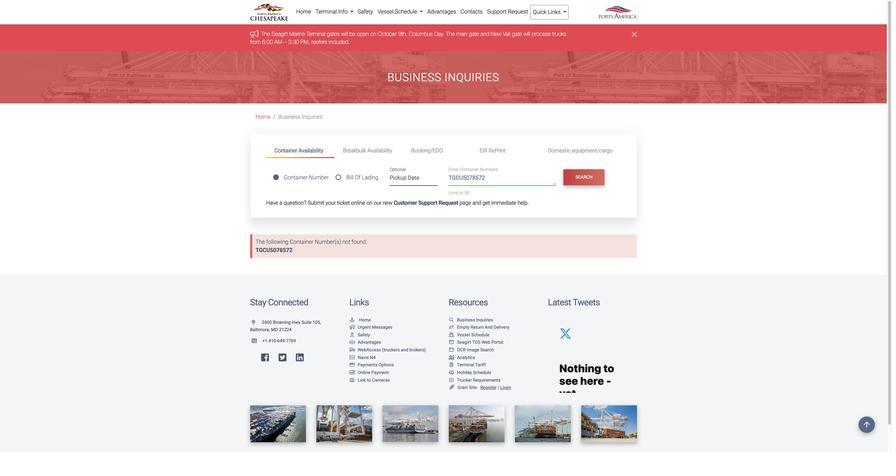 Task type: describe. For each thing, give the bounding box(es) containing it.
exchange image
[[449, 326, 454, 330]]

october
[[378, 31, 397, 37]]

urgent messages link
[[349, 325, 392, 330]]

the seagirt marine terminal gates will be open on october 9th, columbus day. the main gate and new vail gate will process trucks from 6:00 am – 3:30 pm, reefers included. alert
[[0, 25, 887, 51]]

main
[[456, 31, 467, 37]]

a
[[279, 200, 282, 206]]

empty return and delivery link
[[449, 325, 509, 330]]

+1
[[262, 338, 267, 344]]

7769
[[286, 338, 296, 344]]

ocr image search link
[[449, 347, 494, 353]]

seagirt tos web portal
[[457, 340, 503, 345]]

0 vertical spatial support
[[487, 8, 507, 15]]

1 horizontal spatial vessel schedule
[[457, 332, 489, 338]]

2 gate from the left
[[512, 31, 522, 37]]

wheat image
[[449, 385, 455, 390]]

bullhorn image inside the seagirt marine terminal gates will be open on october 9th, columbus day. the main gate and new vail gate will process trucks from 6:00 am – 3:30 pm, reefers included. "alert"
[[250, 30, 261, 38]]

facebook square image
[[261, 353, 269, 362]]

Enter Container Numbers text field
[[449, 174, 556, 186]]

(truckers
[[382, 347, 400, 353]]

terminal inside the seagirt marine terminal gates will be open on october 9th, columbus day. the main gate and new vail gate will process trucks from 6:00 am – 3:30 pm, reefers included.
[[306, 31, 325, 37]]

web
[[482, 340, 490, 345]]

availability for breakbulk availability
[[367, 147, 392, 154]]

number
[[309, 174, 329, 181]]

and
[[485, 325, 493, 330]]

stay
[[250, 297, 266, 308]]

|
[[498, 385, 499, 391]]

limit
[[449, 190, 458, 195]]

credit card front image
[[349, 371, 355, 375]]

21224
[[279, 327, 292, 332]]

online payment link
[[349, 370, 389, 375]]

messages
[[372, 325, 392, 330]]

our
[[374, 200, 381, 206]]

+1 410-649-7769 link
[[250, 338, 296, 344]]

linkedin image
[[296, 353, 304, 362]]

to for 50
[[459, 190, 463, 195]]

link to cameras link
[[349, 378, 390, 383]]

list alt image
[[449, 378, 454, 383]]

container number
[[284, 174, 329, 181]]

customer
[[394, 200, 417, 206]]

login link
[[500, 385, 511, 390]]

0 vertical spatial vessel schedule link
[[375, 5, 425, 19]]

map marker alt image
[[252, 320, 261, 325]]

open
[[357, 31, 369, 37]]

customer support request link
[[394, 200, 458, 206]]

ticket
[[337, 200, 350, 206]]

1 vertical spatial business
[[278, 114, 300, 120]]

found:
[[352, 239, 367, 245]]

pm,
[[300, 39, 310, 45]]

payment
[[371, 370, 389, 375]]

home for home link for 'terminal info' link
[[296, 8, 311, 15]]

6:00
[[262, 39, 273, 45]]

domestic equipment/cargo
[[548, 147, 612, 154]]

reprint
[[488, 147, 506, 154]]

2 will from the left
[[523, 31, 530, 37]]

0 vertical spatial business
[[387, 71, 441, 84]]

booking/edo link
[[403, 144, 471, 157]]

quick
[[533, 9, 546, 15]]

link
[[358, 378, 366, 383]]

webaccess
[[358, 347, 381, 353]]

Optional text field
[[390, 172, 438, 186]]

trucker requirements link
[[449, 378, 500, 383]]

columbus
[[409, 31, 432, 37]]

bells image
[[449, 371, 454, 375]]

home link for 'terminal info' link
[[294, 5, 313, 19]]

have a question? submit your ticket online on our new customer support request page and get immediate help.
[[266, 200, 529, 206]]

1 vertical spatial and
[[472, 200, 481, 206]]

and inside the seagirt marine terminal gates will be open on october 9th, columbus day. the main gate and new vail gate will process trucks from 6:00 am – 3:30 pm, reefers included.
[[480, 31, 489, 37]]

limit to 50
[[449, 190, 469, 195]]

gates
[[327, 31, 339, 37]]

twitter square image
[[279, 353, 286, 362]]

bill
[[346, 174, 354, 181]]

0 vertical spatial inquiries
[[444, 71, 499, 84]]

link to cameras
[[358, 378, 390, 383]]

quick links link
[[530, 5, 569, 20]]

the for the following container number(s) not found: tgcu5078572
[[256, 239, 265, 245]]

page
[[459, 200, 471, 206]]

of
[[355, 174, 360, 181]]

the seagirt marine terminal gates will be open on october 9th, columbus day. the main gate and new vail gate will process trucks from 6:00 am – 3:30 pm, reefers included.
[[250, 31, 566, 45]]

trucker
[[457, 378, 472, 383]]

0 horizontal spatial advantages link
[[349, 340, 381, 345]]

2400
[[262, 320, 272, 325]]

0 vertical spatial business inquiries
[[387, 71, 499, 84]]

the seagirt marine terminal gates will be open on october 9th, columbus day. the main gate and new vail gate will process trucks from 6:00 am – 3:30 pm, reefers included. link
[[250, 31, 566, 45]]

the for the seagirt marine terminal gates will be open on october 9th, columbus day. the main gate and new vail gate will process trucks from 6:00 am – 3:30 pm, reefers included.
[[261, 31, 270, 37]]

to for cameras
[[367, 378, 371, 383]]

search button
[[563, 169, 604, 185]]

+1 410-649-7769
[[262, 338, 296, 344]]

home for the middle home link
[[256, 114, 270, 120]]

seagirt tos web portal link
[[449, 340, 503, 345]]

connected
[[268, 297, 308, 308]]

hand receiving image
[[349, 341, 355, 345]]

support request
[[487, 8, 528, 15]]

user hard hat image
[[349, 333, 355, 338]]

new
[[491, 31, 501, 37]]

be
[[349, 31, 355, 37]]

search image
[[449, 318, 454, 322]]

day.
[[434, 31, 444, 37]]

stay connected
[[250, 297, 308, 308]]

urgent
[[358, 325, 371, 330]]

schedule for bells image
[[473, 370, 491, 375]]

terminal for terminal info
[[315, 8, 337, 15]]

2 horizontal spatial home
[[359, 317, 371, 323]]

optional
[[390, 167, 406, 172]]

domestic equipment/cargo link
[[540, 144, 621, 157]]

payments options
[[358, 362, 394, 368]]

register link
[[479, 385, 497, 390]]

online
[[358, 370, 370, 375]]

safety link for topmost vessel schedule link
[[355, 5, 375, 19]]

eir
[[480, 147, 487, 154]]

reefers
[[311, 39, 327, 45]]

terminal info
[[315, 8, 349, 15]]

brokers)
[[409, 347, 426, 353]]

included.
[[329, 39, 350, 45]]

phone office image
[[252, 339, 262, 343]]

analytics
[[457, 355, 475, 360]]

camera image
[[349, 378, 355, 383]]

1 vertical spatial support
[[418, 200, 437, 206]]

9th,
[[398, 31, 407, 37]]

credit card image
[[349, 363, 355, 368]]

go to top image
[[859, 417, 875, 433]]

browser image
[[449, 341, 454, 345]]

submit
[[308, 200, 324, 206]]

md
[[271, 327, 278, 332]]

649-
[[277, 338, 286, 344]]



Task type: locate. For each thing, give the bounding box(es) containing it.
1 vertical spatial on
[[366, 200, 372, 206]]

1 vertical spatial business inquiries
[[278, 114, 323, 120]]

2 vertical spatial business
[[457, 317, 475, 323]]

0 vertical spatial on
[[370, 31, 376, 37]]

1 vertical spatial seagirt
[[457, 340, 471, 345]]

schedule up 9th, at top left
[[395, 8, 417, 15]]

vessel up october
[[378, 8, 393, 15]]

terminal down 'analytics'
[[457, 362, 474, 368]]

1 horizontal spatial request
[[508, 8, 528, 15]]

0 vertical spatial links
[[548, 9, 561, 15]]

terminal left the info at the top left of page
[[315, 8, 337, 15]]

1 horizontal spatial vessel
[[457, 332, 470, 338]]

1 horizontal spatial search
[[575, 175, 593, 180]]

1 vertical spatial safety link
[[349, 332, 370, 338]]

0 horizontal spatial to
[[367, 378, 371, 383]]

navis n4
[[358, 355, 376, 360]]

question?
[[283, 200, 306, 206]]

ship image
[[449, 333, 454, 338]]

bullhorn image
[[250, 30, 261, 38], [349, 326, 355, 330]]

1 horizontal spatial home link
[[294, 5, 313, 19]]

availability for container availability
[[298, 147, 323, 154]]

search inside button
[[575, 175, 593, 180]]

links up anchor 'image'
[[349, 297, 369, 308]]

1 vertical spatial inquiries
[[302, 114, 323, 120]]

1 horizontal spatial bullhorn image
[[349, 326, 355, 330]]

broening
[[273, 320, 291, 325]]

your
[[326, 200, 336, 206]]

safety link down urgent
[[349, 332, 370, 338]]

1 vertical spatial vessel
[[457, 332, 470, 338]]

availability right breakbulk
[[367, 147, 392, 154]]

0 vertical spatial terminal
[[315, 8, 337, 15]]

will
[[341, 31, 348, 37], [523, 31, 530, 37]]

to right link
[[367, 378, 371, 383]]

0 horizontal spatial home link
[[256, 114, 270, 120]]

terminal tariff
[[457, 362, 486, 368]]

seagirt up 'am'
[[271, 31, 288, 37]]

resources
[[449, 297, 488, 308]]

seagirt up ocr on the right bottom of the page
[[457, 340, 471, 345]]

0 horizontal spatial home
[[256, 114, 270, 120]]

following
[[266, 239, 288, 245]]

gate
[[469, 31, 479, 37], [512, 31, 522, 37]]

vessel schedule link up 9th, at top left
[[375, 5, 425, 19]]

support request link
[[485, 5, 530, 19]]

navis n4 link
[[349, 355, 376, 360]]

breakbulk availability
[[343, 147, 392, 154]]

baltimore,
[[250, 327, 270, 332]]

2 horizontal spatial home link
[[349, 317, 371, 323]]

vessel schedule
[[378, 8, 419, 15], [457, 332, 489, 338]]

1 vertical spatial search
[[480, 347, 494, 353]]

0 horizontal spatial advantages
[[358, 340, 381, 345]]

container up container number
[[274, 147, 297, 154]]

0 vertical spatial search
[[575, 175, 593, 180]]

and left get
[[472, 200, 481, 206]]

analytics link
[[449, 355, 475, 360]]

safety link for the leftmost advantages link
[[349, 332, 370, 338]]

terminal tariff link
[[449, 362, 486, 368]]

–
[[284, 39, 286, 45]]

trucks
[[552, 31, 566, 37]]

2 horizontal spatial business
[[457, 317, 475, 323]]

terminal up reefers
[[306, 31, 325, 37]]

n4
[[370, 355, 376, 360]]

immediate
[[491, 200, 516, 206]]

1 vertical spatial to
[[367, 378, 371, 383]]

options
[[379, 362, 394, 368]]

1 horizontal spatial will
[[523, 31, 530, 37]]

suite
[[301, 320, 311, 325]]

analytics image
[[449, 356, 454, 360]]

container right enter
[[460, 167, 479, 172]]

0 horizontal spatial will
[[341, 31, 348, 37]]

advantages up webaccess
[[358, 340, 381, 345]]

request left quick
[[508, 8, 528, 15]]

0 vertical spatial safety link
[[355, 5, 375, 19]]

the right the day.
[[446, 31, 455, 37]]

schedule down tariff
[[473, 370, 491, 375]]

1 vertical spatial schedule
[[471, 332, 489, 338]]

enter
[[449, 167, 459, 172]]

the up tgcu5078572
[[256, 239, 265, 245]]

requirements
[[473, 378, 500, 383]]

will left be
[[341, 31, 348, 37]]

not
[[342, 239, 350, 245]]

to
[[459, 190, 463, 195], [367, 378, 371, 383]]

2 vertical spatial business inquiries
[[457, 317, 493, 323]]

0 horizontal spatial gate
[[469, 31, 479, 37]]

2 vertical spatial home
[[359, 317, 371, 323]]

numbers
[[480, 167, 498, 172]]

business inquiries
[[387, 71, 499, 84], [278, 114, 323, 120], [457, 317, 493, 323]]

close image
[[632, 30, 637, 38]]

advantages
[[427, 8, 456, 15], [358, 340, 381, 345]]

container availability
[[274, 147, 323, 154]]

breakbulk
[[343, 147, 366, 154]]

the following container number(s) not found: tgcu5078572
[[256, 239, 367, 254]]

0 horizontal spatial links
[[349, 297, 369, 308]]

ocr image search
[[457, 347, 494, 353]]

vessel schedule up seagirt tos web portal link
[[457, 332, 489, 338]]

2 vertical spatial schedule
[[473, 370, 491, 375]]

safety link up open
[[355, 5, 375, 19]]

1 horizontal spatial gate
[[512, 31, 522, 37]]

portal
[[491, 340, 503, 345]]

gate right main
[[469, 31, 479, 37]]

tos
[[472, 340, 480, 345]]

to left the 50
[[459, 190, 463, 195]]

file invoice image
[[449, 363, 454, 368]]

3:30
[[288, 39, 299, 45]]

anchor image
[[349, 318, 355, 322]]

container storage image
[[349, 356, 355, 360]]

410-
[[268, 338, 277, 344]]

the inside the following container number(s) not found: tgcu5078572
[[256, 239, 265, 245]]

advantages link up webaccess
[[349, 340, 381, 345]]

and left brokers)
[[401, 347, 408, 353]]

contacts
[[461, 8, 483, 15]]

1 vertical spatial bullhorn image
[[349, 326, 355, 330]]

0 horizontal spatial support
[[418, 200, 437, 206]]

0 horizontal spatial bullhorn image
[[250, 30, 261, 38]]

1 availability from the left
[[298, 147, 323, 154]]

1 horizontal spatial to
[[459, 190, 463, 195]]

advantages up the day.
[[427, 8, 456, 15]]

the
[[261, 31, 270, 37], [446, 31, 455, 37], [256, 239, 265, 245]]

0 horizontal spatial business
[[278, 114, 300, 120]]

bill of lading
[[346, 174, 378, 181]]

eir reprint link
[[471, 144, 540, 157]]

0 vertical spatial and
[[480, 31, 489, 37]]

0 vertical spatial safety
[[358, 8, 373, 15]]

request down limit
[[439, 200, 458, 206]]

equipment/cargo
[[572, 147, 612, 154]]

terminal for terminal tariff
[[457, 362, 474, 368]]

support right the "customer"
[[418, 200, 437, 206]]

webaccess (truckers and brokers)
[[358, 347, 426, 353]]

2 vertical spatial home link
[[349, 317, 371, 323]]

truck container image
[[349, 348, 355, 353]]

grain
[[458, 385, 468, 390]]

empty return and delivery
[[457, 325, 509, 330]]

container left number
[[284, 174, 307, 181]]

home link
[[294, 5, 313, 19], [256, 114, 270, 120], [349, 317, 371, 323]]

1 horizontal spatial links
[[548, 9, 561, 15]]

availability
[[298, 147, 323, 154], [367, 147, 392, 154]]

eir reprint
[[480, 147, 506, 154]]

container
[[274, 147, 297, 154], [460, 167, 479, 172], [284, 174, 307, 181], [290, 239, 313, 245]]

number(s)
[[315, 239, 341, 245]]

links right quick
[[548, 9, 561, 15]]

container right following
[[290, 239, 313, 245]]

1 vertical spatial home link
[[256, 114, 270, 120]]

105,
[[313, 320, 321, 325]]

1 vertical spatial home
[[256, 114, 270, 120]]

safety up open
[[358, 8, 373, 15]]

vessel schedule up 9th, at top left
[[378, 8, 419, 15]]

home link for urgent messages link
[[349, 317, 371, 323]]

gate right vail
[[512, 31, 522, 37]]

and left 'new'
[[480, 31, 489, 37]]

have
[[266, 200, 278, 206]]

container availability link
[[266, 144, 334, 158]]

0 vertical spatial advantages
[[427, 8, 456, 15]]

0 horizontal spatial request
[[439, 200, 458, 206]]

50
[[464, 190, 469, 195]]

1 will from the left
[[341, 31, 348, 37]]

1 horizontal spatial availability
[[367, 147, 392, 154]]

1 horizontal spatial business
[[387, 71, 441, 84]]

1 horizontal spatial vessel schedule link
[[449, 332, 489, 338]]

0 vertical spatial seagirt
[[271, 31, 288, 37]]

schedule up seagirt tos web portal
[[471, 332, 489, 338]]

1 safety from the top
[[358, 8, 373, 15]]

container inside the following container number(s) not found: tgcu5078572
[[290, 239, 313, 245]]

1 vertical spatial advantages
[[358, 340, 381, 345]]

schedule for ship image
[[471, 332, 489, 338]]

trucker requirements
[[457, 378, 500, 383]]

register
[[480, 385, 497, 390]]

bullhorn image inside urgent messages link
[[349, 326, 355, 330]]

0 horizontal spatial vessel schedule
[[378, 8, 419, 15]]

vessel down empty
[[457, 332, 470, 338]]

the up 6:00
[[261, 31, 270, 37]]

on
[[370, 31, 376, 37], [366, 200, 372, 206]]

vessel schedule link
[[375, 5, 425, 19], [449, 332, 489, 338]]

search down web
[[480, 347, 494, 353]]

0 vertical spatial request
[[508, 8, 528, 15]]

0 horizontal spatial vessel schedule link
[[375, 5, 425, 19]]

terminal info link
[[313, 5, 355, 19]]

bullhorn image up from
[[250, 30, 261, 38]]

1 horizontal spatial support
[[487, 8, 507, 15]]

on right open
[[370, 31, 376, 37]]

hwy
[[292, 320, 300, 325]]

1 gate from the left
[[469, 31, 479, 37]]

quick links
[[533, 9, 562, 15]]

0 horizontal spatial vessel
[[378, 8, 393, 15]]

0 vertical spatial vessel
[[378, 8, 393, 15]]

return
[[471, 325, 484, 330]]

safety down urgent
[[358, 332, 370, 338]]

0 horizontal spatial availability
[[298, 147, 323, 154]]

login
[[500, 385, 511, 390]]

support up 'new'
[[487, 8, 507, 15]]

vail
[[503, 31, 510, 37]]

0 vertical spatial advantages link
[[425, 5, 458, 19]]

advantages link up the day.
[[425, 5, 458, 19]]

1 horizontal spatial seagirt
[[457, 340, 471, 345]]

new
[[383, 200, 392, 206]]

2 safety from the top
[[358, 332, 370, 338]]

1 vertical spatial advantages link
[[349, 340, 381, 345]]

availability up container number
[[298, 147, 323, 154]]

on inside the seagirt marine terminal gates will be open on october 9th, columbus day. the main gate and new vail gate will process trucks from 6:00 am – 3:30 pm, reefers included.
[[370, 31, 376, 37]]

1 vertical spatial terminal
[[306, 31, 325, 37]]

seagirt inside the seagirt marine terminal gates will be open on october 9th, columbus day. the main gate and new vail gate will process trucks from 6:00 am – 3:30 pm, reefers included.
[[271, 31, 288, 37]]

1 vertical spatial safety
[[358, 332, 370, 338]]

contacts link
[[458, 5, 485, 19]]

1 horizontal spatial advantages link
[[425, 5, 458, 19]]

ocr
[[457, 347, 466, 353]]

empty
[[457, 325, 469, 330]]

1 vertical spatial vessel schedule link
[[449, 332, 489, 338]]

1 horizontal spatial home
[[296, 8, 311, 15]]

0 vertical spatial bullhorn image
[[250, 30, 261, 38]]

0 vertical spatial schedule
[[395, 8, 417, 15]]

0 vertical spatial to
[[459, 190, 463, 195]]

browser image
[[449, 348, 454, 353]]

will left process
[[523, 31, 530, 37]]

2 vertical spatial and
[[401, 347, 408, 353]]

1 vertical spatial request
[[439, 200, 458, 206]]

latest tweets
[[548, 297, 600, 308]]

holiday schedule link
[[449, 370, 491, 375]]

1 vertical spatial vessel schedule
[[457, 332, 489, 338]]

bullhorn image down anchor 'image'
[[349, 326, 355, 330]]

1 horizontal spatial advantages
[[427, 8, 456, 15]]

vessel schedule link down empty
[[449, 332, 489, 338]]

tweets
[[573, 297, 600, 308]]

latest
[[548, 297, 571, 308]]

0 horizontal spatial seagirt
[[271, 31, 288, 37]]

0 vertical spatial home link
[[294, 5, 313, 19]]

enter container numbers
[[449, 167, 498, 172]]

search down "domestic equipment/cargo" link
[[575, 175, 593, 180]]

grain site: register | login
[[458, 385, 511, 391]]

on left 'our'
[[366, 200, 372, 206]]

0 horizontal spatial search
[[480, 347, 494, 353]]

1 vertical spatial links
[[349, 297, 369, 308]]

2 availability from the left
[[367, 147, 392, 154]]

2 vertical spatial terminal
[[457, 362, 474, 368]]

0 vertical spatial home
[[296, 8, 311, 15]]

0 vertical spatial vessel schedule
[[378, 8, 419, 15]]

site:
[[469, 385, 478, 390]]

2 vertical spatial inquiries
[[476, 317, 493, 323]]

navis
[[358, 355, 369, 360]]



Task type: vqa. For each thing, say whether or not it's contained in the screenshot.
(TRUCKERS
yes



